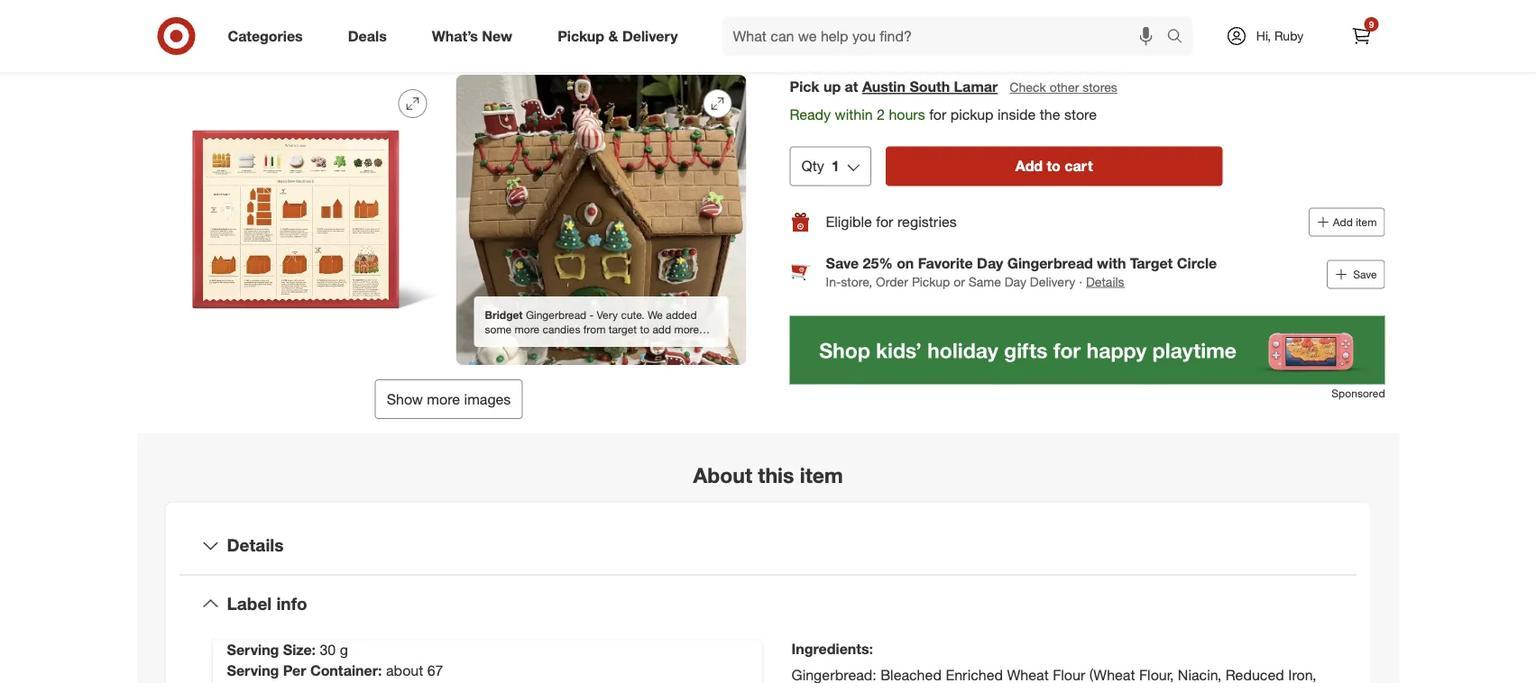 Task type: vqa. For each thing, say whether or not it's contained in the screenshot.
bottom within
yes



Task type: locate. For each thing, give the bounding box(es) containing it.
see it in your space button
[[354, 0, 543, 60]]

see for see it in your space
[[393, 28, 415, 44]]

get
[[1095, 36, 1113, 49]]

on
[[897, 255, 914, 273]]

it inside button
[[419, 28, 425, 44]]

this inside button
[[680, 28, 700, 44]]

what's
[[432, 27, 478, 45]]

1 horizontal spatial in
[[429, 28, 439, 44]]

gingerbread up ∙
[[1008, 255, 1093, 273]]

1 vertical spatial gingerbread
[[526, 308, 587, 322]]

stores
[[1083, 79, 1118, 95]]

with right &
[[653, 28, 676, 44]]

space
[[470, 28, 505, 44], [615, 28, 649, 44]]

it left by
[[1116, 36, 1122, 49]]

hours up pick up at austin south lamar
[[876, 36, 903, 49]]

0 vertical spatial add
[[1016, 158, 1043, 175]]

0 horizontal spatial see
[[192, 28, 214, 44]]

item inside see this item in 3d button
[[242, 28, 266, 44]]

more right show on the bottom left of page
[[427, 391, 460, 408]]

1 space from the left
[[470, 28, 505, 44]]

1 vertical spatial add
[[1333, 216, 1353, 229]]

plan
[[576, 28, 601, 44]]

1 horizontal spatial it
[[1116, 36, 1122, 49]]

1 vertical spatial to
[[640, 322, 650, 336]]

1 horizontal spatial delivery
[[948, 15, 1004, 33]]

0 vertical spatial 2
[[867, 36, 873, 49]]

hours
[[876, 36, 903, 49], [889, 106, 925, 123]]

show
[[387, 391, 423, 408]]

0 vertical spatial gingerbread
[[1008, 255, 1093, 273]]

0 horizontal spatial gingerbread
[[526, 308, 587, 322]]

9
[[1369, 18, 1374, 30]]

save up in-
[[826, 255, 859, 273]]

1 horizontal spatial see
[[393, 28, 415, 44]]

info
[[277, 594, 307, 615]]

0 horizontal spatial day
[[977, 255, 1004, 273]]

see left categories at the left of the page
[[192, 28, 214, 44]]

1 vertical spatial details
[[227, 536, 284, 556]]

pickup inside pickup ready within 2 hours
[[802, 15, 848, 33]]

plan a space with this item button
[[558, 0, 747, 60]]

1 horizontal spatial space
[[615, 28, 649, 44]]

more down bridget
[[515, 322, 540, 336]]

space inside button
[[470, 28, 505, 44]]

add item
[[1333, 216, 1377, 229]]

ready up pick
[[802, 36, 832, 49]]

0 horizontal spatial this
[[218, 28, 238, 44]]

space inside button
[[615, 28, 649, 44]]

0 horizontal spatial 2
[[867, 36, 873, 49]]

check
[[1010, 79, 1046, 95]]

inside
[[998, 106, 1036, 123]]

25%
[[863, 255, 893, 273]]

pickup down the favorite
[[912, 274, 950, 290]]

gingerbread inside gingerbread - very cute. we added some more candies from target to add more details.
[[526, 308, 587, 322]]

0 vertical spatial serving
[[227, 642, 279, 660]]

1 vertical spatial serving
[[227, 663, 279, 680]]

0 vertical spatial with
[[653, 28, 676, 44]]

serving left per
[[227, 663, 279, 680]]

delivery button
[[937, 0, 1076, 62]]

1 vertical spatial 2
[[877, 106, 885, 123]]

2 space from the left
[[615, 28, 649, 44]]

2 up austin
[[867, 36, 873, 49]]

see inside button
[[393, 28, 415, 44]]

0 horizontal spatial for
[[876, 214, 894, 231]]

see right deals
[[393, 28, 415, 44]]

it left your
[[419, 28, 425, 44]]

ready down pick
[[790, 106, 831, 123]]

0 horizontal spatial pickup
[[558, 27, 605, 45]]

to left add at the top left of the page
[[640, 322, 650, 336]]

0 vertical spatial within
[[835, 36, 864, 49]]

plan a space with this item
[[576, 28, 728, 44]]

in left 3d
[[270, 28, 279, 44]]

for right eligible
[[876, 214, 894, 231]]

details right ∙
[[1086, 274, 1125, 290]]

2 horizontal spatial this
[[758, 463, 794, 488]]

1 horizontal spatial add
[[1333, 216, 1353, 229]]

1 vertical spatial with
[[1097, 255, 1126, 273]]

pick up at austin south lamar
[[790, 78, 998, 96]]

this right about
[[758, 463, 794, 488]]

2 see from the left
[[393, 28, 415, 44]]

what's new
[[432, 27, 513, 45]]

save inside save 25% on favorite day gingerbread with target circle in-store, order pickup or same day delivery ∙ details
[[826, 255, 859, 273]]

gingerbread
[[1008, 255, 1093, 273], [526, 308, 587, 322]]

2 down austin
[[877, 106, 885, 123]]

1 horizontal spatial day
[[1005, 274, 1027, 290]]

delivery inside button
[[948, 15, 1004, 33]]

30
[[320, 642, 336, 660]]

this right pickup & delivery
[[680, 28, 700, 44]]

serving left size:
[[227, 642, 279, 660]]

pickup inside save 25% on favorite day gingerbread with target circle in-store, order pickup or same day delivery ∙ details
[[912, 274, 950, 290]]

0 horizontal spatial delivery
[[622, 27, 678, 45]]

1 horizontal spatial details
[[1086, 274, 1125, 290]]

0 horizontal spatial in
[[270, 28, 279, 44]]

in-
[[826, 274, 841, 290]]

save for save 25% on favorite day gingerbread with target circle in-store, order pickup or same day delivery ∙ details
[[826, 255, 859, 273]]

pickup for ready
[[802, 15, 848, 33]]

0 vertical spatial ready
[[802, 36, 832, 49]]

or
[[954, 274, 965, 290]]

image gallery element
[[151, 0, 747, 419]]

1
[[832, 158, 840, 175]]

within down at
[[835, 106, 873, 123]]

fri,
[[1139, 36, 1154, 49]]

pickup left a at the top left
[[558, 27, 605, 45]]

photo from bridget, 6 of 10 image
[[456, 75, 747, 365]]

add for add to cart
[[1016, 158, 1043, 175]]

label
[[227, 594, 272, 615]]

serving size: 30 g serving per container: about 67
[[227, 642, 443, 680]]

add left cart
[[1016, 158, 1043, 175]]

for
[[929, 106, 947, 123], [876, 214, 894, 231]]

south
[[910, 78, 950, 96]]

details button
[[180, 518, 1357, 575]]

within inside pickup ready within 2 hours
[[835, 36, 864, 49]]

0 horizontal spatial it
[[419, 28, 425, 44]]

g
[[340, 642, 348, 660]]

shipping
[[1095, 15, 1155, 33]]

delivery
[[948, 15, 1004, 33], [622, 27, 678, 45], [1030, 274, 1076, 290]]

1 in from the left
[[270, 28, 279, 44]]

for down austin south lamar button
[[929, 106, 947, 123]]

0 horizontal spatial add
[[1016, 158, 1043, 175]]

2
[[867, 36, 873, 49], [877, 106, 885, 123]]

in left your
[[429, 28, 439, 44]]

pickup & delivery
[[558, 27, 678, 45]]

1 vertical spatial ready
[[790, 106, 831, 123]]

item
[[242, 28, 266, 44], [703, 28, 728, 44], [1356, 216, 1377, 229], [800, 463, 843, 488]]

2 horizontal spatial delivery
[[1030, 274, 1076, 290]]

details inside dropdown button
[[227, 536, 284, 556]]

0 horizontal spatial to
[[640, 322, 650, 336]]

add to cart button
[[886, 147, 1223, 186]]

1 horizontal spatial save
[[1354, 268, 1377, 282]]

1 horizontal spatial with
[[1097, 255, 1126, 273]]

store
[[1065, 106, 1097, 123]]

delivery left ∙
[[1030, 274, 1076, 290]]

1 horizontal spatial this
[[680, 28, 700, 44]]

this for about
[[758, 463, 794, 488]]

details button
[[1086, 273, 1125, 291]]

1 horizontal spatial gingerbread
[[1008, 255, 1093, 273]]

serving
[[227, 642, 279, 660], [227, 663, 279, 680]]

cute.
[[621, 308, 645, 322]]

some
[[485, 322, 512, 336]]

save inside button
[[1354, 268, 1377, 282]]

deals
[[348, 27, 387, 45]]

delivery up lamar
[[948, 15, 1004, 33]]

details up label
[[227, 536, 284, 556]]

1 horizontal spatial 2
[[877, 106, 885, 123]]

0 vertical spatial hours
[[876, 36, 903, 49]]

save down the 'add item'
[[1354, 268, 1377, 282]]

0 horizontal spatial save
[[826, 255, 859, 273]]

at
[[845, 78, 858, 96]]

see for see this item in 3d
[[192, 28, 214, 44]]

within up at
[[835, 36, 864, 49]]

0 horizontal spatial with
[[653, 28, 676, 44]]

with up details button
[[1097, 255, 1126, 273]]

target
[[609, 322, 637, 336]]

it inside shipping get it by fri, dec 8
[[1116, 36, 1122, 49]]

to left cart
[[1047, 158, 1061, 175]]

pickup up up
[[802, 15, 848, 33]]

What can we help you find? suggestions appear below search field
[[722, 16, 1172, 56]]

hours inside pickup ready within 2 hours
[[876, 36, 903, 49]]

2 horizontal spatial pickup
[[912, 274, 950, 290]]

see it in your space
[[393, 28, 505, 44]]

0 vertical spatial for
[[929, 106, 947, 123]]

more down added
[[674, 322, 699, 336]]

ready
[[802, 36, 832, 49], [790, 106, 831, 123]]

in inside see this item in 3d button
[[270, 28, 279, 44]]

eligible
[[826, 214, 872, 231]]

in
[[270, 28, 279, 44], [429, 28, 439, 44]]

2 in from the left
[[429, 28, 439, 44]]

0 horizontal spatial space
[[470, 28, 505, 44]]

this inside button
[[218, 28, 238, 44]]

add up the save button
[[1333, 216, 1353, 229]]

delivery right &
[[622, 27, 678, 45]]

0 vertical spatial to
[[1047, 158, 1061, 175]]

hi, ruby
[[1257, 28, 1304, 44]]

1 see from the left
[[192, 28, 214, 44]]

gingerbread up candies
[[526, 308, 587, 322]]

per
[[283, 663, 306, 680]]

0 horizontal spatial details
[[227, 536, 284, 556]]

day up same
[[977, 255, 1004, 273]]

day right same
[[1005, 274, 1027, 290]]

day
[[977, 255, 1004, 273], [1005, 274, 1027, 290]]

0 vertical spatial details
[[1086, 274, 1125, 290]]

1 horizontal spatial to
[[1047, 158, 1061, 175]]

see
[[192, 28, 214, 44], [393, 28, 415, 44]]

hours down pick up at austin south lamar
[[889, 106, 925, 123]]

1 horizontal spatial pickup
[[802, 15, 848, 33]]

save button
[[1327, 260, 1385, 289]]

add item button
[[1309, 208, 1385, 237]]

this left 3d
[[218, 28, 238, 44]]

0 horizontal spatial more
[[427, 391, 460, 408]]

store,
[[841, 274, 873, 290]]

1 serving from the top
[[227, 642, 279, 660]]

see inside button
[[192, 28, 214, 44]]



Task type: describe. For each thing, give the bounding box(es) containing it.
label info
[[227, 594, 307, 615]]

add
[[653, 322, 671, 336]]

1 vertical spatial within
[[835, 106, 873, 123]]

austin south lamar button
[[862, 77, 998, 97]]

container:
[[310, 663, 382, 680]]

item inside add item button
[[1356, 216, 1377, 229]]

from
[[584, 322, 606, 336]]

save for save
[[1354, 268, 1377, 282]]

2 serving from the top
[[227, 663, 279, 680]]

austin
[[862, 78, 906, 96]]

hi,
[[1257, 28, 1271, 44]]

pickup ready within 2 hours
[[802, 15, 903, 49]]

see this item in 3d button
[[151, 0, 340, 60]]

this for see
[[218, 28, 238, 44]]

show more images button
[[375, 380, 523, 419]]

we
[[648, 308, 663, 322]]

pickup for &
[[558, 27, 605, 45]]

about
[[386, 663, 423, 680]]

2 inside pickup ready within 2 hours
[[867, 36, 873, 49]]

details inside save 25% on favorite day gingerbread with target circle in-store, order pickup or same day delivery ∙ details
[[1086, 274, 1125, 290]]

ready within 2 hours for pickup inside the store
[[790, 106, 1097, 123]]

delivery inside save 25% on favorite day gingerbread with target circle in-store, order pickup or same day delivery ∙ details
[[1030, 274, 1076, 290]]

search
[[1159, 29, 1202, 47]]

categories
[[228, 27, 303, 45]]

registries
[[898, 214, 957, 231]]

qty 1
[[802, 158, 840, 175]]

1 horizontal spatial more
[[515, 322, 540, 336]]

same
[[969, 274, 1001, 290]]

3d
[[283, 28, 299, 44]]

1 vertical spatial for
[[876, 214, 894, 231]]

in inside see it in your space button
[[429, 28, 439, 44]]

qty
[[802, 158, 825, 175]]

show more images
[[387, 391, 511, 408]]

size:
[[283, 642, 316, 660]]

8
[[1179, 36, 1185, 49]]

what's new link
[[417, 16, 535, 56]]

pickup & delivery link
[[542, 16, 701, 56]]

more inside button
[[427, 391, 460, 408]]

categories link
[[212, 16, 325, 56]]

2 horizontal spatial more
[[674, 322, 699, 336]]

order
[[876, 274, 909, 290]]

ruby
[[1275, 28, 1304, 44]]

other
[[1050, 79, 1079, 95]]

candies
[[543, 322, 581, 336]]

&
[[609, 27, 618, 45]]

to inside button
[[1047, 158, 1061, 175]]

holiday mansion gingerbread house kit - 70.88oz - favorite day&#8482;, 5 of 10 image
[[151, 75, 442, 365]]

with inside save 25% on favorite day gingerbread with target circle in-store, order pickup or same day delivery ∙ details
[[1097, 255, 1126, 273]]

favorite
[[918, 255, 973, 273]]

your
[[442, 28, 467, 44]]

save 25% on favorite day gingerbread with target circle in-store, order pickup or same day delivery ∙ details
[[826, 255, 1217, 290]]

lamar
[[954, 78, 998, 96]]

new
[[482, 27, 513, 45]]

a
[[605, 28, 612, 44]]

∙
[[1079, 274, 1083, 290]]

deals link
[[333, 16, 409, 56]]

target
[[1130, 255, 1173, 273]]

ingredients:
[[792, 641, 873, 658]]

shipping get it by fri, dec 8
[[1095, 15, 1185, 49]]

0 vertical spatial day
[[977, 255, 1004, 273]]

very
[[597, 308, 618, 322]]

9 link
[[1342, 16, 1382, 56]]

the
[[1040, 106, 1061, 123]]

advertisement region
[[790, 316, 1385, 385]]

up
[[824, 78, 841, 96]]

1 horizontal spatial for
[[929, 106, 947, 123]]

by
[[1125, 36, 1136, 49]]

67
[[427, 663, 443, 680]]

add to cart
[[1016, 158, 1093, 175]]

search button
[[1159, 16, 1202, 60]]

check other stores button
[[1009, 77, 1119, 97]]

1 vertical spatial hours
[[889, 106, 925, 123]]

eligible for registries
[[826, 214, 957, 231]]

images
[[464, 391, 511, 408]]

ready inside pickup ready within 2 hours
[[802, 36, 832, 49]]

pick
[[790, 78, 820, 96]]

1 vertical spatial day
[[1005, 274, 1027, 290]]

cart
[[1065, 158, 1093, 175]]

bridget
[[485, 308, 523, 322]]

see this item in 3d
[[192, 28, 299, 44]]

added
[[666, 308, 697, 322]]

details.
[[485, 337, 519, 350]]

about
[[693, 463, 752, 488]]

label info button
[[180, 576, 1357, 633]]

gingerbread - very cute. we added some more candies from target to add more details.
[[485, 308, 699, 350]]

gingerbread inside save 25% on favorite day gingerbread with target circle in-store, order pickup or same day delivery ∙ details
[[1008, 255, 1093, 273]]

item inside plan a space with this item button
[[703, 28, 728, 44]]

about this item
[[693, 463, 843, 488]]

with inside button
[[653, 28, 676, 44]]

add for add item
[[1333, 216, 1353, 229]]

sponsored
[[1332, 387, 1385, 400]]

to inside gingerbread - very cute. we added some more candies from target to add more details.
[[640, 322, 650, 336]]

circle
[[1177, 255, 1217, 273]]

-
[[590, 308, 594, 322]]

dec
[[1157, 36, 1176, 49]]



